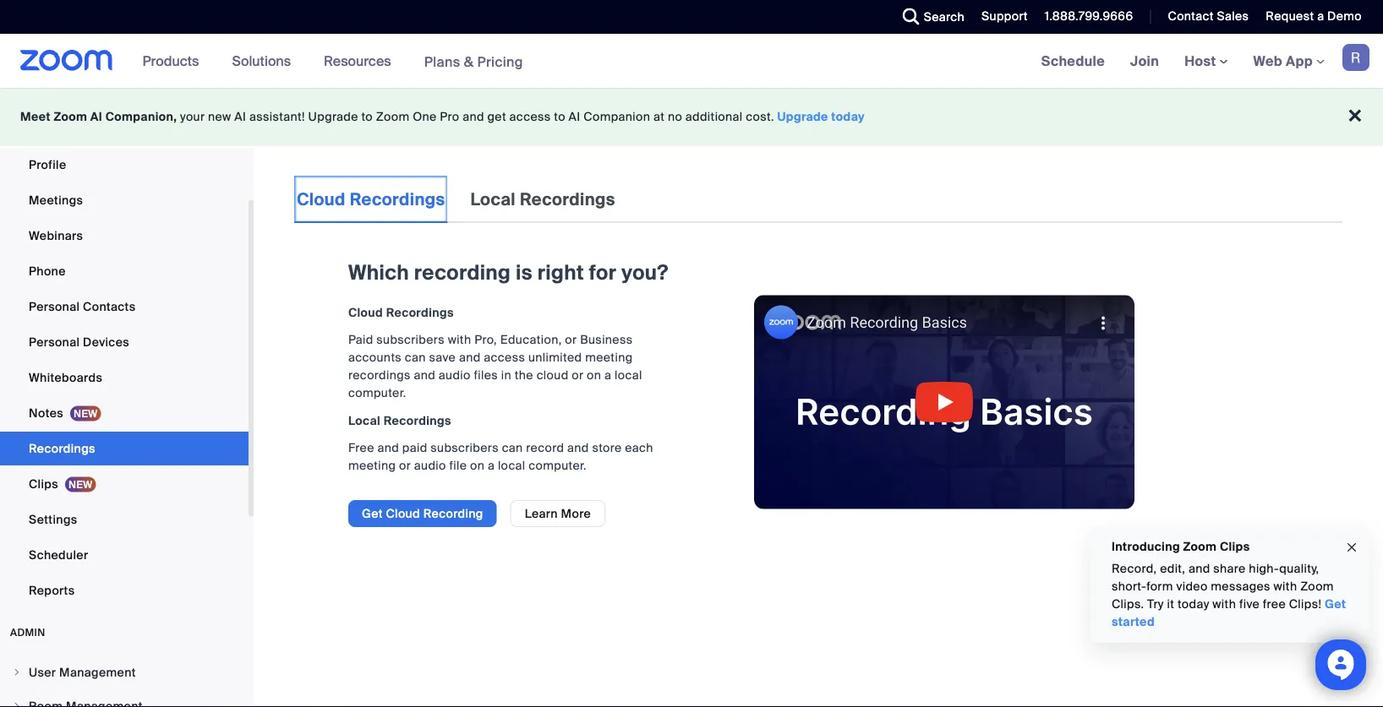 Task type: vqa. For each thing, say whether or not it's contained in the screenshot.
footer
no



Task type: describe. For each thing, give the bounding box(es) containing it.
edit,
[[1160, 561, 1186, 577]]

zoom inside record, edit, and share high-quality, short-form video messages with zoom clips. try it today with five free clips!
[[1300, 579, 1334, 595]]

store
[[592, 440, 622, 456]]

schedule link
[[1029, 34, 1118, 88]]

additional
[[686, 109, 743, 125]]

local inside paid subscribers with pro, education, or business accounts can save and access unlimited meeting recordings and audio files in the cloud or on a local computer.
[[615, 368, 642, 383]]

meeting inside paid subscribers with pro, education, or business accounts can save and access unlimited meeting recordings and audio files in the cloud or on a local computer.
[[585, 350, 633, 366]]

paid
[[402, 440, 427, 456]]

meetings link
[[0, 183, 249, 217]]

solutions button
[[232, 34, 299, 88]]

each
[[625, 440, 653, 456]]

3 ai from the left
[[569, 109, 580, 125]]

which
[[348, 260, 409, 286]]

free
[[348, 440, 374, 456]]

reports
[[29, 583, 75, 599]]

user management menu item
[[0, 657, 249, 689]]

five
[[1239, 597, 1260, 613]]

cloud recordings inside tab
[[297, 189, 445, 210]]

save
[[429, 350, 456, 366]]

learn more
[[525, 506, 591, 522]]

subscribers inside paid subscribers with pro, education, or business accounts can save and access unlimited meeting recordings and audio files in the cloud or on a local computer.
[[376, 332, 445, 348]]

zoom left one
[[376, 109, 410, 125]]

personal devices link
[[0, 326, 249, 359]]

introducing
[[1112, 539, 1180, 555]]

meet zoom ai companion, your new ai assistant! upgrade to zoom one pro and get access to ai companion at no additional cost. upgrade today
[[20, 109, 865, 125]]

whiteboards
[[29, 370, 102, 386]]

recording
[[414, 260, 511, 286]]

2 to from the left
[[554, 109, 566, 125]]

get started
[[1112, 597, 1346, 630]]

search button
[[890, 0, 969, 34]]

2 horizontal spatial a
[[1317, 8, 1324, 24]]

product information navigation
[[130, 34, 536, 89]]

computer. inside paid subscribers with pro, education, or business accounts can save and access unlimited meeting recordings and audio files in the cloud or on a local computer.
[[348, 386, 406, 401]]

upgrade today link
[[777, 109, 865, 125]]

cloud inside button
[[386, 506, 420, 522]]

products
[[143, 52, 199, 70]]

audio inside paid subscribers with pro, education, or business accounts can save and access unlimited meeting recordings and audio files in the cloud or on a local computer.
[[439, 368, 471, 383]]

paid subscribers with pro, education, or business accounts can save and access unlimited meeting recordings and audio files in the cloud or on a local computer.
[[348, 332, 642, 401]]

notes
[[29, 405, 63, 421]]

pro,
[[474, 332, 497, 348]]

1 horizontal spatial clips
[[1220, 539, 1250, 555]]

quality,
[[1279, 561, 1319, 577]]

record, edit, and share high-quality, short-form video messages with zoom clips. try it today with five free clips!
[[1112, 561, 1334, 613]]

support
[[982, 8, 1028, 24]]

recordings up "save"
[[386, 305, 454, 320]]

profile picture image
[[1343, 44, 1370, 71]]

video
[[1176, 579, 1208, 595]]

right image
[[12, 668, 22, 678]]

more
[[561, 506, 591, 522]]

recordings inside tab
[[350, 189, 445, 210]]

today inside record, edit, and share high-quality, short-form video messages with zoom clips. try it today with five free clips!
[[1178, 597, 1210, 613]]

and inside meet zoom ai companion, footer
[[463, 109, 484, 125]]

settings
[[29, 512, 77, 528]]

web app button
[[1253, 52, 1325, 70]]

resources button
[[324, 34, 399, 88]]

scheduler link
[[0, 539, 249, 572]]

webinars link
[[0, 219, 249, 253]]

1.888.799.9666
[[1045, 8, 1133, 24]]

meet
[[20, 109, 51, 125]]

zoom logo image
[[20, 50, 113, 71]]

1 vertical spatial or
[[572, 368, 584, 383]]

clips.
[[1112, 597, 1144, 613]]

user
[[29, 665, 56, 681]]

contact sales
[[1168, 8, 1249, 24]]

personal devices
[[29, 334, 129, 350]]

high-
[[1249, 561, 1279, 577]]

pro
[[440, 109, 459, 125]]

education,
[[500, 332, 562, 348]]

admin
[[10, 626, 45, 640]]

1 ai from the left
[[90, 109, 102, 125]]

meetings navigation
[[1029, 34, 1383, 89]]

personal menu menu
[[0, 112, 249, 610]]

2 horizontal spatial with
[[1274, 579, 1297, 595]]

accounts
[[348, 350, 402, 366]]

demo
[[1327, 8, 1362, 24]]

solutions
[[232, 52, 291, 70]]

get cloud recording
[[362, 506, 483, 522]]

1 upgrade from the left
[[308, 109, 358, 125]]

at
[[654, 109, 665, 125]]

host button
[[1185, 52, 1228, 70]]

local recordings inside "tab"
[[470, 189, 615, 210]]

it
[[1167, 597, 1175, 613]]

introducing zoom clips
[[1112, 539, 1250, 555]]

learn more button
[[510, 501, 605, 528]]

clips!
[[1289, 597, 1322, 613]]

short-
[[1112, 579, 1147, 595]]

get for get started
[[1325, 597, 1346, 613]]

recordings inside personal menu menu
[[29, 441, 95, 457]]

host
[[1185, 52, 1220, 70]]

request a demo
[[1266, 8, 1362, 24]]

webinars
[[29, 228, 83, 243]]

on inside paid subscribers with pro, education, or business accounts can save and access unlimited meeting recordings and audio files in the cloud or on a local computer.
[[587, 368, 601, 383]]

assistant!
[[249, 109, 305, 125]]

profile
[[29, 157, 66, 172]]

clips inside personal menu menu
[[29, 476, 58, 492]]

close image
[[1345, 538, 1359, 558]]

devices
[[83, 334, 129, 350]]

meetings
[[29, 192, 83, 208]]

clips link
[[0, 468, 249, 501]]

recordings up paid
[[384, 413, 451, 429]]

banner containing products
[[0, 34, 1383, 89]]

you?
[[621, 260, 668, 286]]

user management
[[29, 665, 136, 681]]

sales
[[1217, 8, 1249, 24]]

personal for personal devices
[[29, 334, 80, 350]]

is
[[516, 260, 533, 286]]

cloud
[[537, 368, 569, 383]]

cloud inside tab
[[297, 189, 346, 210]]

audio inside 'free and paid subscribers can record and store each meeting or audio file on a local computer.'
[[414, 458, 446, 474]]



Task type: locate. For each thing, give the bounding box(es) containing it.
0 vertical spatial today
[[831, 109, 865, 125]]

with inside paid subscribers with pro, education, or business accounts can save and access unlimited meeting recordings and audio files in the cloud or on a local computer.
[[448, 332, 471, 348]]

local inside 'free and paid subscribers can record and store each meeting or audio file on a local computer.'
[[498, 458, 526, 474]]

local
[[615, 368, 642, 383], [498, 458, 526, 474]]

get
[[487, 109, 506, 125]]

join
[[1130, 52, 1159, 70]]

get inside button
[[362, 506, 383, 522]]

recordings up right
[[520, 189, 615, 210]]

1 vertical spatial with
[[1274, 579, 1297, 595]]

a inside paid subscribers with pro, education, or business accounts can save and access unlimited meeting recordings and audio files in the cloud or on a local computer.
[[605, 368, 611, 383]]

subscribers inside 'free and paid subscribers can record and store each meeting or audio file on a local computer.'
[[431, 440, 499, 456]]

computer. down recordings
[[348, 386, 406, 401]]

management
[[59, 665, 136, 681]]

for
[[589, 260, 617, 286]]

files
[[474, 368, 498, 383]]

and left get
[[463, 109, 484, 125]]

form
[[1147, 579, 1173, 595]]

0 horizontal spatial ai
[[90, 109, 102, 125]]

2 vertical spatial a
[[488, 458, 495, 474]]

1 horizontal spatial today
[[1178, 597, 1210, 613]]

can inside paid subscribers with pro, education, or business accounts can save and access unlimited meeting recordings and audio files in the cloud or on a local computer.
[[405, 350, 426, 366]]

1 vertical spatial clips
[[1220, 539, 1250, 555]]

recording
[[423, 506, 483, 522]]

ai right new
[[234, 109, 246, 125]]

started
[[1112, 615, 1155, 630]]

1 vertical spatial subscribers
[[431, 440, 499, 456]]

to left companion
[[554, 109, 566, 125]]

no
[[668, 109, 682, 125]]

unlimited
[[528, 350, 582, 366]]

contact sales link
[[1155, 0, 1253, 34], [1168, 8, 1249, 24]]

1 horizontal spatial local recordings
[[470, 189, 615, 210]]

and down pro,
[[459, 350, 481, 366]]

resources
[[324, 52, 391, 70]]

right image
[[12, 702, 22, 708]]

1 horizontal spatial local
[[470, 189, 516, 210]]

1 horizontal spatial cloud
[[348, 305, 383, 320]]

clips up settings
[[29, 476, 58, 492]]

0 horizontal spatial can
[[405, 350, 426, 366]]

today inside meet zoom ai companion, footer
[[831, 109, 865, 125]]

try
[[1147, 597, 1164, 613]]

0 horizontal spatial local
[[348, 413, 381, 429]]

access inside meet zoom ai companion, footer
[[509, 109, 551, 125]]

get down free
[[362, 506, 383, 522]]

1 horizontal spatial get
[[1325, 597, 1346, 613]]

ai
[[90, 109, 102, 125], [234, 109, 246, 125], [569, 109, 580, 125]]

and up 'video'
[[1189, 561, 1210, 577]]

1 horizontal spatial upgrade
[[777, 109, 828, 125]]

companion,
[[105, 109, 177, 125]]

subscribers up "save"
[[376, 332, 445, 348]]

record,
[[1112, 561, 1157, 577]]

audio down paid
[[414, 458, 446, 474]]

1 horizontal spatial can
[[502, 440, 523, 456]]

1 horizontal spatial computer.
[[529, 458, 587, 474]]

0 vertical spatial on
[[587, 368, 601, 383]]

on right file
[[470, 458, 485, 474]]

local right file
[[498, 458, 526, 474]]

1 vertical spatial local recordings
[[348, 413, 451, 429]]

0 horizontal spatial meeting
[[348, 458, 396, 474]]

0 vertical spatial local recordings
[[470, 189, 615, 210]]

1 vertical spatial audio
[[414, 458, 446, 474]]

personal down phone
[[29, 299, 80, 315]]

in
[[501, 368, 512, 383]]

which recording is right for you?
[[348, 260, 668, 286]]

get
[[362, 506, 383, 522], [1325, 597, 1346, 613]]

0 horizontal spatial on
[[470, 458, 485, 474]]

paid
[[348, 332, 373, 348]]

upgrade down product information navigation
[[308, 109, 358, 125]]

2 vertical spatial with
[[1213, 597, 1236, 613]]

cloud recordings tab
[[294, 176, 448, 223]]

with up free
[[1274, 579, 1297, 595]]

to down resources dropdown button
[[361, 109, 373, 125]]

meeting down business
[[585, 350, 633, 366]]

1 personal from the top
[[29, 299, 80, 315]]

1 vertical spatial cloud recordings
[[348, 305, 454, 320]]

or down paid
[[399, 458, 411, 474]]

1 vertical spatial today
[[1178, 597, 1210, 613]]

0 vertical spatial with
[[448, 332, 471, 348]]

1 vertical spatial get
[[1325, 597, 1346, 613]]

admin menu menu
[[0, 657, 249, 708]]

a inside 'free and paid subscribers can record and store each meeting or audio file on a local computer.'
[[488, 458, 495, 474]]

with
[[448, 332, 471, 348], [1274, 579, 1297, 595], [1213, 597, 1236, 613]]

recordings link
[[0, 432, 249, 466]]

personal for personal contacts
[[29, 299, 80, 315]]

1 horizontal spatial ai
[[234, 109, 246, 125]]

zoom right meet in the top of the page
[[54, 109, 87, 125]]

meeting down free
[[348, 458, 396, 474]]

1 horizontal spatial with
[[1213, 597, 1236, 613]]

1 horizontal spatial to
[[554, 109, 566, 125]]

free and paid subscribers can record and store each meeting or audio file on a local computer.
[[348, 440, 653, 474]]

request
[[1266, 8, 1314, 24]]

cloud
[[297, 189, 346, 210], [348, 305, 383, 320], [386, 506, 420, 522]]

get for get cloud recording
[[362, 506, 383, 522]]

personal contacts
[[29, 299, 136, 315]]

0 horizontal spatial a
[[488, 458, 495, 474]]

1 horizontal spatial a
[[605, 368, 611, 383]]

0 horizontal spatial get
[[362, 506, 383, 522]]

and left paid
[[377, 440, 399, 456]]

and
[[463, 109, 484, 125], [459, 350, 481, 366], [414, 368, 436, 383], [377, 440, 399, 456], [567, 440, 589, 456], [1189, 561, 1210, 577]]

0 vertical spatial can
[[405, 350, 426, 366]]

and down "save"
[[414, 368, 436, 383]]

2 horizontal spatial ai
[[569, 109, 580, 125]]

0 vertical spatial computer.
[[348, 386, 406, 401]]

a left 'demo'
[[1317, 8, 1324, 24]]

2 personal from the top
[[29, 334, 80, 350]]

subscribers
[[376, 332, 445, 348], [431, 440, 499, 456]]

clips up share
[[1220, 539, 1250, 555]]

0 vertical spatial personal
[[29, 299, 80, 315]]

app
[[1286, 52, 1313, 70]]

cloud recordings up which
[[297, 189, 445, 210]]

with down messages
[[1213, 597, 1236, 613]]

meeting
[[585, 350, 633, 366], [348, 458, 396, 474]]

1 vertical spatial personal
[[29, 334, 80, 350]]

business
[[580, 332, 633, 348]]

local recordings tab
[[468, 176, 618, 223]]

0 horizontal spatial with
[[448, 332, 471, 348]]

schedule
[[1041, 52, 1105, 70]]

recordings down notes
[[29, 441, 95, 457]]

1 vertical spatial access
[[484, 350, 525, 366]]

local up which recording is right for you?
[[470, 189, 516, 210]]

0 vertical spatial local
[[615, 368, 642, 383]]

local
[[470, 189, 516, 210], [348, 413, 381, 429]]

local up free
[[348, 413, 381, 429]]

0 vertical spatial subscribers
[[376, 332, 445, 348]]

a right file
[[488, 458, 495, 474]]

share
[[1214, 561, 1246, 577]]

banner
[[0, 34, 1383, 89]]

on inside 'free and paid subscribers can record and store each meeting or audio file on a local computer.'
[[470, 458, 485, 474]]

&
[[464, 53, 474, 70]]

cloud recordings down which
[[348, 305, 454, 320]]

can left record
[[502, 440, 523, 456]]

plans & pricing
[[424, 53, 523, 70]]

web
[[1253, 52, 1283, 70]]

or inside 'free and paid subscribers can record and store each meeting or audio file on a local computer.'
[[399, 458, 411, 474]]

notes link
[[0, 397, 249, 430]]

meeting inside 'free and paid subscribers can record and store each meeting or audio file on a local computer.'
[[348, 458, 396, 474]]

whiteboards link
[[0, 361, 249, 395]]

contacts
[[83, 299, 136, 315]]

access right get
[[509, 109, 551, 125]]

0 horizontal spatial cloud
[[297, 189, 346, 210]]

1 to from the left
[[361, 109, 373, 125]]

upgrade right cost.
[[777, 109, 828, 125]]

get inside the get started
[[1325, 597, 1346, 613]]

0 horizontal spatial local
[[498, 458, 526, 474]]

with up "save"
[[448, 332, 471, 348]]

0 horizontal spatial today
[[831, 109, 865, 125]]

1 vertical spatial can
[[502, 440, 523, 456]]

phone
[[29, 263, 66, 279]]

1 vertical spatial meeting
[[348, 458, 396, 474]]

local down business
[[615, 368, 642, 383]]

subscribers up file
[[431, 440, 499, 456]]

0 vertical spatial meeting
[[585, 350, 633, 366]]

learn
[[525, 506, 558, 522]]

main content element
[[294, 176, 1343, 544]]

2 horizontal spatial cloud
[[386, 506, 420, 522]]

computer. inside 'free and paid subscribers can record and store each meeting or audio file on a local computer.'
[[529, 458, 587, 474]]

1 horizontal spatial local
[[615, 368, 642, 383]]

your
[[180, 109, 205, 125]]

personal up whiteboards
[[29, 334, 80, 350]]

1 vertical spatial on
[[470, 458, 485, 474]]

plans & pricing link
[[424, 53, 523, 70], [424, 53, 523, 70]]

recordings inside "tab"
[[520, 189, 615, 210]]

0 horizontal spatial computer.
[[348, 386, 406, 401]]

local recordings up paid
[[348, 413, 451, 429]]

zoom up clips!
[[1300, 579, 1334, 595]]

tabs of recording tab list
[[294, 176, 618, 223]]

search
[[924, 9, 965, 25]]

can left "save"
[[405, 350, 426, 366]]

0 vertical spatial access
[[509, 109, 551, 125]]

ai left companion,
[[90, 109, 102, 125]]

1 vertical spatial cloud
[[348, 305, 383, 320]]

contact
[[1168, 8, 1214, 24]]

access inside paid subscribers with pro, education, or business accounts can save and access unlimited meeting recordings and audio files in the cloud or on a local computer.
[[484, 350, 525, 366]]

or up unlimited
[[565, 332, 577, 348]]

2 vertical spatial or
[[399, 458, 411, 474]]

get cloud recording button
[[348, 501, 497, 528]]

can
[[405, 350, 426, 366], [502, 440, 523, 456]]

2 ai from the left
[[234, 109, 246, 125]]

file
[[449, 458, 467, 474]]

0 vertical spatial local
[[470, 189, 516, 210]]

0 horizontal spatial clips
[[29, 476, 58, 492]]

can inside 'free and paid subscribers can record and store each meeting or audio file on a local computer.'
[[502, 440, 523, 456]]

or
[[565, 332, 577, 348], [572, 368, 584, 383], [399, 458, 411, 474]]

recordings up which
[[350, 189, 445, 210]]

0 vertical spatial cloud recordings
[[297, 189, 445, 210]]

0 horizontal spatial to
[[361, 109, 373, 125]]

0 vertical spatial clips
[[29, 476, 58, 492]]

1 horizontal spatial meeting
[[585, 350, 633, 366]]

support link
[[969, 0, 1032, 34], [982, 8, 1028, 24]]

1 vertical spatial computer.
[[529, 458, 587, 474]]

audio down "save"
[[439, 368, 471, 383]]

settings link
[[0, 503, 249, 537]]

on down business
[[587, 368, 601, 383]]

2 upgrade from the left
[[777, 109, 828, 125]]

1 horizontal spatial on
[[587, 368, 601, 383]]

free
[[1263, 597, 1286, 613]]

2 vertical spatial cloud
[[386, 506, 420, 522]]

scheduler
[[29, 547, 88, 563]]

0 horizontal spatial upgrade
[[308, 109, 358, 125]]

0 vertical spatial or
[[565, 332, 577, 348]]

ai left companion
[[569, 109, 580, 125]]

0 vertical spatial cloud
[[297, 189, 346, 210]]

0 horizontal spatial local recordings
[[348, 413, 451, 429]]

get started link
[[1112, 597, 1346, 630]]

0 vertical spatial audio
[[439, 368, 471, 383]]

products button
[[143, 34, 207, 88]]

computer. down record
[[529, 458, 587, 474]]

clips
[[29, 476, 58, 492], [1220, 539, 1250, 555]]

0 vertical spatial get
[[362, 506, 383, 522]]

1 vertical spatial local
[[498, 458, 526, 474]]

one
[[413, 109, 437, 125]]

access up the in
[[484, 350, 525, 366]]

local inside "tab"
[[470, 189, 516, 210]]

phone link
[[0, 254, 249, 288]]

1 vertical spatial a
[[605, 368, 611, 383]]

get right clips!
[[1325, 597, 1346, 613]]

local recordings up right
[[470, 189, 615, 210]]

meet zoom ai companion, footer
[[0, 88, 1383, 146]]

0 vertical spatial a
[[1317, 8, 1324, 24]]

a down business
[[605, 368, 611, 383]]

cost.
[[746, 109, 774, 125]]

companion
[[584, 109, 650, 125]]

personal
[[29, 299, 80, 315], [29, 334, 80, 350]]

and inside record, edit, and share high-quality, short-form video messages with zoom clips. try it today with five free clips!
[[1189, 561, 1210, 577]]

or right "cloud"
[[572, 368, 584, 383]]

join link
[[1118, 34, 1172, 88]]

right
[[538, 260, 584, 286]]

and left store on the bottom left
[[567, 440, 589, 456]]

1 vertical spatial local
[[348, 413, 381, 429]]

menu item
[[0, 691, 249, 708]]

zoom up edit,
[[1183, 539, 1217, 555]]



